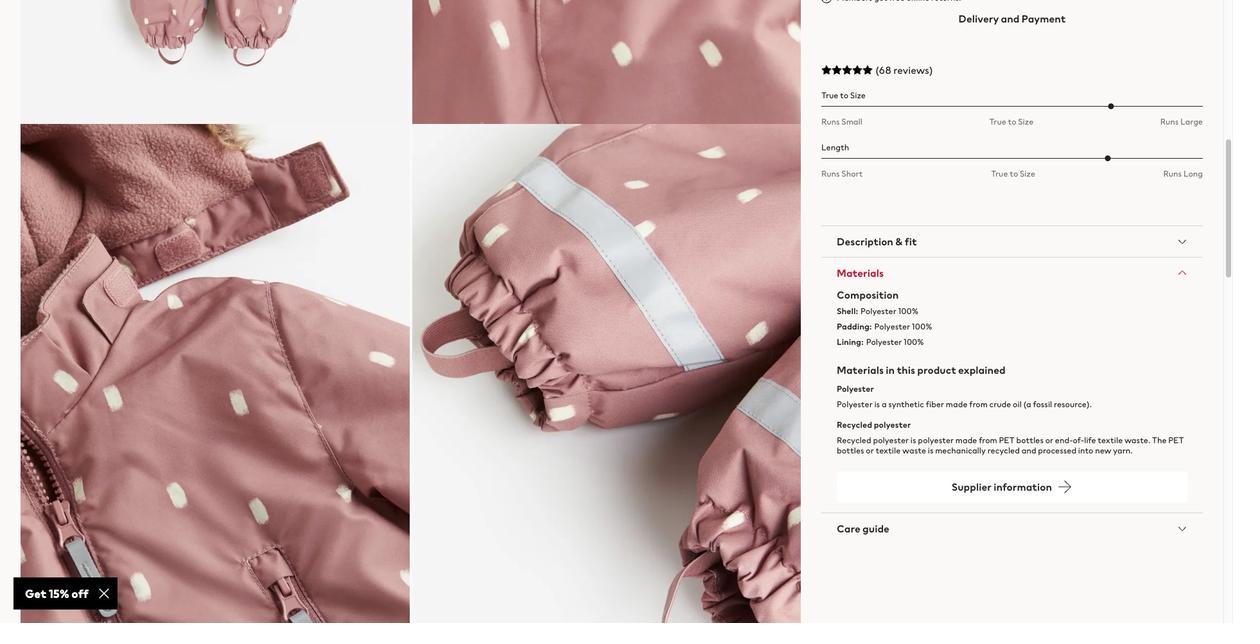 Task type: vqa. For each thing, say whether or not it's contained in the screenshot.
Care guide dropdown button
yes



Task type: describe. For each thing, give the bounding box(es) containing it.
runs large
[[1161, 116, 1203, 128]]

made for fiber
[[946, 398, 968, 411]]

the
[[1153, 434, 1167, 447]]

guide
[[863, 521, 890, 537]]

runs for runs small
[[822, 116, 840, 128]]

care guide button
[[822, 514, 1203, 544]]

size for runs short
[[1020, 168, 1036, 180]]

a
[[882, 398, 887, 411]]

from for crude
[[970, 398, 988, 411]]

information
[[994, 479, 1053, 495]]

long
[[1184, 168, 1203, 180]]

0 horizontal spatial or
[[866, 445, 874, 457]]

composition
[[837, 287, 899, 303]]

oil
[[1013, 398, 1022, 411]]

2 vertical spatial 100%
[[904, 336, 924, 349]]

materials in this product explained
[[837, 362, 1006, 378]]

description & fit
[[837, 234, 917, 249]]

composition shell: polyester 100% padding: polyester 100% lining: polyester 100%
[[837, 287, 933, 349]]

in
[[886, 362, 895, 378]]

shell:
[[837, 305, 858, 317]]

materials for materials
[[837, 265, 884, 281]]

true for runs short
[[992, 168, 1008, 180]]

0 vertical spatial true
[[822, 89, 839, 102]]

care
[[837, 521, 861, 537]]

supplier information button
[[837, 472, 1188, 503]]

size for runs small
[[1019, 116, 1034, 128]]

runs for runs long
[[1164, 168, 1182, 180]]

0 horizontal spatial textile
[[876, 445, 901, 457]]

short
[[842, 168, 863, 180]]

water-repellent snowsuit - dusty rose/patterned - kids | h&m us 2 image
[[412, 0, 801, 124]]

reviews)
[[894, 62, 933, 78]]

1 horizontal spatial or
[[1046, 434, 1054, 447]]

waste
[[903, 445, 927, 457]]

polyester left the a in the bottom right of the page
[[837, 398, 873, 411]]

1 horizontal spatial bottles
[[1017, 434, 1044, 447]]

payment
[[1022, 11, 1066, 26]]

crude
[[990, 398, 1012, 411]]

(68 reviews) button
[[822, 55, 1203, 85]]

and inside recycled polyester recycled polyester is polyester made from pet bottles or end-of-life textile waste. the pet bottles or textile waste is mechanically recycled and processed into new yarn.
[[1022, 445, 1037, 457]]

synthetic
[[889, 398, 925, 411]]

yarn.
[[1114, 445, 1133, 457]]

small
[[842, 116, 863, 128]]

of-
[[1073, 434, 1085, 447]]

runs for runs large
[[1161, 116, 1179, 128]]

supplier
[[952, 479, 992, 495]]

mechanically
[[936, 445, 986, 457]]

delivery and payment
[[959, 11, 1066, 26]]

end-
[[1056, 434, 1073, 447]]

true for runs small
[[990, 116, 1007, 128]]

2 recycled from the top
[[837, 434, 872, 447]]

runs long
[[1164, 168, 1203, 180]]

description
[[837, 234, 894, 249]]

1 pet from the left
[[999, 434, 1015, 447]]

polyester up in in the bottom right of the page
[[867, 336, 902, 349]]

0 vertical spatial size
[[851, 89, 866, 102]]

&
[[896, 234, 903, 249]]

resource).
[[1054, 398, 1092, 411]]

0 vertical spatial to
[[841, 89, 849, 102]]



Task type: locate. For each thing, give the bounding box(es) containing it.
materials down 'lining:'
[[837, 362, 884, 378]]

1 vertical spatial to
[[1008, 116, 1017, 128]]

length meter for runs large
[[1109, 103, 1115, 109]]

pet down crude
[[999, 434, 1015, 447]]

care guide
[[837, 521, 890, 537]]

or left end-
[[1046, 434, 1054, 447]]

textile right life
[[1098, 434, 1123, 447]]

size
[[851, 89, 866, 102], [1019, 116, 1034, 128], [1020, 168, 1036, 180]]

length meter for runs long
[[1105, 155, 1111, 161]]

pet right the at bottom right
[[1169, 434, 1185, 447]]

from left crude
[[970, 398, 988, 411]]

1 vertical spatial made
[[956, 434, 978, 447]]

recycled
[[988, 445, 1020, 457]]

or
[[1046, 434, 1054, 447], [866, 445, 874, 457]]

into
[[1079, 445, 1094, 457]]

description & fit button
[[822, 226, 1203, 257]]

(a
[[1024, 398, 1032, 411]]

0 vertical spatial and
[[1001, 11, 1020, 26]]

1 vertical spatial size
[[1019, 116, 1034, 128]]

materials button
[[822, 258, 1203, 288]]

and right recycled
[[1022, 445, 1037, 457]]

padding:
[[837, 321, 872, 333]]

from for pet
[[979, 434, 998, 447]]

1 horizontal spatial and
[[1022, 445, 1037, 457]]

lining:
[[837, 336, 864, 349]]

water-repellent snowsuit - dusty rose/patterned - kids | h&m us image
[[21, 0, 410, 124]]

made for polyester
[[956, 434, 978, 447]]

bottles left end-
[[1017, 434, 1044, 447]]

true
[[822, 89, 839, 102], [990, 116, 1007, 128], [992, 168, 1008, 180]]

explained
[[959, 362, 1006, 378]]

1 horizontal spatial pet
[[1169, 434, 1185, 447]]

1 vertical spatial true to size
[[990, 116, 1034, 128]]

made
[[946, 398, 968, 411], [956, 434, 978, 447]]

pet
[[999, 434, 1015, 447], [1169, 434, 1185, 447]]

processed
[[1039, 445, 1077, 457]]

and inside button
[[1001, 11, 1020, 26]]

true to size
[[822, 89, 866, 102], [990, 116, 1034, 128], [992, 168, 1036, 180]]

0 vertical spatial materials
[[837, 265, 884, 281]]

or left waste
[[866, 445, 874, 457]]

from inside recycled polyester recycled polyester is polyester made from pet bottles or end-of-life textile waste. the pet bottles or textile waste is mechanically recycled and processed into new yarn.
[[979, 434, 998, 447]]

0 horizontal spatial and
[[1001, 11, 1020, 26]]

recycled
[[837, 419, 873, 431], [837, 434, 872, 447]]

water-repellent snowsuit - dusty rose/patterned - kids | h&m us 4 image
[[412, 124, 801, 623]]

1 vertical spatial true
[[990, 116, 1007, 128]]

true to size for short
[[992, 168, 1036, 180]]

length
[[822, 141, 850, 154]]

5 / 5 image
[[822, 65, 873, 75]]

product
[[918, 362, 957, 378]]

made left recycled
[[956, 434, 978, 447]]

to
[[841, 89, 849, 102], [1008, 116, 1017, 128], [1010, 168, 1019, 180]]

runs small
[[822, 116, 863, 128]]

(68 reviews)
[[876, 62, 933, 78]]

runs left large
[[1161, 116, 1179, 128]]

0 horizontal spatial bottles
[[837, 445, 865, 457]]

polyester
[[861, 305, 897, 317], [875, 321, 911, 333], [867, 336, 902, 349], [837, 383, 874, 395], [837, 398, 873, 411]]

is left the a in the bottom right of the page
[[875, 398, 880, 411]]

polyester polyester is a synthetic fiber made from crude oil (a fossil resource).
[[837, 383, 1092, 411]]

2 vertical spatial size
[[1020, 168, 1036, 180]]

1 vertical spatial 100%
[[912, 321, 933, 333]]

large
[[1181, 116, 1203, 128]]

materials
[[837, 265, 884, 281], [837, 362, 884, 378]]

this
[[897, 362, 916, 378]]

(68
[[876, 62, 892, 78]]

1 vertical spatial recycled
[[837, 434, 872, 447]]

is right waste
[[928, 445, 934, 457]]

water-repellent snowsuit - dusty rose/patterned - kids | h&m us 3 image
[[21, 124, 410, 623]]

runs left long
[[1164, 168, 1182, 180]]

0 vertical spatial true to size
[[822, 89, 866, 102]]

polyester down 'lining:'
[[837, 383, 874, 395]]

made inside polyester polyester is a synthetic fiber made from crude oil (a fossil resource).
[[946, 398, 968, 411]]

from down crude
[[979, 434, 998, 447]]

polyester
[[874, 419, 911, 431], [873, 434, 909, 447], [918, 434, 954, 447]]

length meter
[[1109, 103, 1115, 109], [1105, 155, 1111, 161]]

1 horizontal spatial textile
[[1098, 434, 1123, 447]]

to for small
[[1008, 116, 1017, 128]]

0 vertical spatial made
[[946, 398, 968, 411]]

2 materials from the top
[[837, 362, 884, 378]]

from inside polyester polyester is a synthetic fiber made from crude oil (a fossil resource).
[[970, 398, 988, 411]]

materials inside dropdown button
[[837, 265, 884, 281]]

materials up composition
[[837, 265, 884, 281]]

0 vertical spatial recycled
[[837, 419, 873, 431]]

textile left waste
[[876, 445, 901, 457]]

materials for materials in this product explained
[[837, 362, 884, 378]]

2 vertical spatial true to size
[[992, 168, 1036, 180]]

0 horizontal spatial is
[[875, 398, 880, 411]]

1 vertical spatial from
[[979, 434, 998, 447]]

true to size for small
[[990, 116, 1034, 128]]

new
[[1096, 445, 1112, 457]]

made inside recycled polyester recycled polyester is polyester made from pet bottles or end-of-life textile waste. the pet bottles or textile waste is mechanically recycled and processed into new yarn.
[[956, 434, 978, 447]]

fit
[[905, 234, 917, 249]]

to for short
[[1010, 168, 1019, 180]]

textile
[[1098, 434, 1123, 447], [876, 445, 901, 457]]

is
[[875, 398, 880, 411], [911, 434, 917, 447], [928, 445, 934, 457]]

runs left short
[[822, 168, 840, 180]]

2 vertical spatial to
[[1010, 168, 1019, 180]]

0 vertical spatial length meter
[[1109, 103, 1115, 109]]

is inside polyester polyester is a synthetic fiber made from crude oil (a fossil resource).
[[875, 398, 880, 411]]

delivery and payment button
[[822, 3, 1203, 34]]

2 pet from the left
[[1169, 434, 1185, 447]]

100%
[[899, 305, 919, 317], [912, 321, 933, 333], [904, 336, 924, 349]]

runs for runs short
[[822, 168, 840, 180]]

bottles left waste
[[837, 445, 865, 457]]

polyester down composition
[[861, 305, 897, 317]]

supplier information
[[952, 479, 1053, 495]]

runs left small
[[822, 116, 840, 128]]

1 recycled from the top
[[837, 419, 873, 431]]

1 vertical spatial and
[[1022, 445, 1037, 457]]

from
[[970, 398, 988, 411], [979, 434, 998, 447]]

1 horizontal spatial is
[[911, 434, 917, 447]]

polyester right padding:
[[875, 321, 911, 333]]

0 vertical spatial from
[[970, 398, 988, 411]]

waste.
[[1125, 434, 1151, 447]]

bottles
[[1017, 434, 1044, 447], [837, 445, 865, 457]]

fiber
[[926, 398, 945, 411]]

2 horizontal spatial is
[[928, 445, 934, 457]]

2 vertical spatial true
[[992, 168, 1008, 180]]

runs
[[822, 116, 840, 128], [1161, 116, 1179, 128], [822, 168, 840, 180], [1164, 168, 1182, 180]]

1 vertical spatial length meter
[[1105, 155, 1111, 161]]

life
[[1085, 434, 1097, 447]]

is down synthetic
[[911, 434, 917, 447]]

recycled polyester recycled polyester is polyester made from pet bottles or end-of-life textile waste. the pet bottles or textile waste is mechanically recycled and processed into new yarn.
[[837, 419, 1185, 457]]

fossil
[[1033, 398, 1053, 411]]

and
[[1001, 11, 1020, 26], [1022, 445, 1037, 457]]

runs short
[[822, 168, 863, 180]]

made right fiber
[[946, 398, 968, 411]]

0 vertical spatial 100%
[[899, 305, 919, 317]]

1 vertical spatial materials
[[837, 362, 884, 378]]

0 horizontal spatial pet
[[999, 434, 1015, 447]]

1 materials from the top
[[837, 265, 884, 281]]

delivery
[[959, 11, 999, 26]]

and right delivery
[[1001, 11, 1020, 26]]



